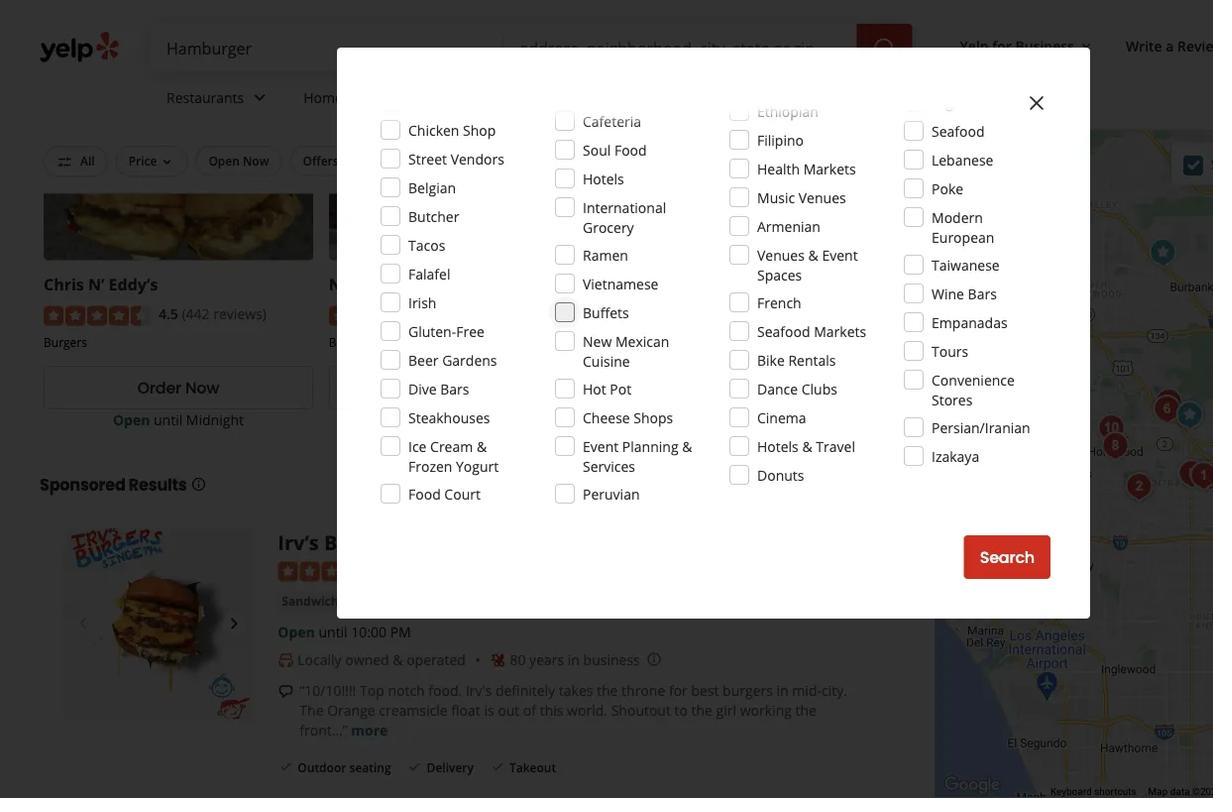 Task type: vqa. For each thing, say whether or not it's contained in the screenshot.
Search icon
yes



Task type: locate. For each thing, give the bounding box(es) containing it.
write a revie link
[[1118, 28, 1213, 63]]

reviews) right (442
[[213, 305, 267, 324]]

16 speech v2 image
[[278, 684, 294, 700]]

1 horizontal spatial new
[[825, 153, 851, 169]]

pm
[[509, 410, 530, 429], [791, 410, 812, 429], [390, 623, 411, 642]]

hook burger
[[614, 274, 714, 295]]

food
[[615, 140, 647, 159], [404, 334, 432, 350], [408, 484, 441, 503]]

food down frozen
[[408, 484, 441, 503]]

a
[[1166, 36, 1174, 55]]

1 offers from the left
[[303, 153, 339, 169]]

open down restaurants link
[[209, 153, 240, 169]]

0 vertical spatial seafood
[[932, 121, 985, 140]]

(1.3k right 4.1 on the top of the page
[[753, 305, 784, 324]]

16 checkmark v2 image down is
[[490, 759, 506, 775]]

1 vertical spatial hotels
[[757, 437, 799, 456]]

irv's burgers image down trophies burger club image
[[1120, 467, 1159, 507]]

0 vertical spatial venues
[[799, 188, 846, 207]]

now inside open now button
[[243, 153, 269, 169]]

wine
[[932, 284, 965, 303]]

now down 24 chevron down v2 icon on the top left of page
[[243, 153, 269, 169]]

seafood markets
[[757, 322, 867, 341]]

burger
[[374, 274, 428, 295], [660, 274, 714, 295]]

business down bike
[[735, 377, 804, 400]]

1 vertical spatial event
[[583, 437, 619, 456]]

1 vertical spatial seafood
[[757, 322, 811, 341]]

1 order now link from the left
[[44, 366, 313, 410]]

in
[[568, 651, 580, 670], [777, 682, 789, 701]]

offers down home
[[303, 153, 339, 169]]

clubs
[[802, 379, 838, 398]]

1 vertical spatial business
[[735, 377, 804, 400]]

services up peruvian
[[583, 457, 635, 475]]

trophies burger club image
[[1096, 426, 1136, 466]]

event planning & services
[[583, 437, 692, 475]]

markets up music venues
[[804, 159, 856, 178]]

now up 10:30
[[471, 377, 505, 400]]

& right "planning" in the right bottom of the page
[[682, 437, 692, 456]]

& left travel
[[802, 437, 813, 456]]

health
[[757, 159, 800, 178]]

1 horizontal spatial takeout
[[569, 153, 616, 169]]

0 horizontal spatial services
[[347, 88, 399, 107]]

reviews) up rentals
[[787, 305, 840, 324]]

open for open now
[[209, 153, 240, 169]]

buffets
[[583, 303, 629, 322]]

hot left "pot"
[[583, 379, 606, 398]]

dinner
[[703, 153, 742, 169]]

open down order now
[[113, 410, 150, 429]]

open inside button
[[209, 153, 240, 169]]

event down cheese
[[583, 437, 619, 456]]

cuisine
[[583, 351, 630, 370]]

cassell's hamburgers image
[[1184, 456, 1213, 496], [1184, 456, 1213, 496]]

markets
[[804, 159, 856, 178], [814, 322, 867, 341]]

services right home
[[347, 88, 399, 107]]

1 horizontal spatial offers
[[530, 153, 566, 169]]

ice cream & frozen yogurt
[[408, 437, 499, 475]]

1 order from the left
[[137, 377, 181, 400]]

the
[[597, 682, 618, 701], [692, 702, 713, 720], [796, 702, 817, 720]]

markets up rentals
[[814, 322, 867, 341]]

monty's good burger image
[[1172, 454, 1212, 494]]

for right the yelp
[[993, 36, 1012, 55]]

delivery inside offers delivery button
[[342, 153, 389, 169]]

open up 16 locally owned v2 icon
[[278, 623, 315, 642]]

pm right 10:30
[[509, 410, 530, 429]]

for right good
[[683, 153, 700, 169]]

2 16 checkmark v2 image from the left
[[490, 759, 506, 775]]

0 horizontal spatial pm
[[390, 623, 411, 642]]

bars up empanadas
[[968, 284, 997, 303]]

services inside event planning & services
[[583, 457, 635, 475]]

hotels for hotels
[[583, 169, 624, 188]]

1 reviews) from the left
[[213, 305, 267, 324]]

search button
[[964, 535, 1051, 579]]

empanadas
[[932, 313, 1008, 332]]

0 vertical spatial in
[[568, 651, 580, 670]]

chris n' eddy's image
[[1170, 396, 1210, 435]]

venues down health markets
[[799, 188, 846, 207]]

rentals
[[789, 350, 836, 369]]

new right 'and'
[[825, 153, 851, 169]]

takeout
[[569, 153, 616, 169], [510, 760, 556, 776]]

seafood
[[932, 121, 985, 140], [757, 322, 811, 341]]

1 horizontal spatial the
[[692, 702, 713, 720]]

16 filter v2 image
[[57, 154, 72, 170]]

& up the yogurt
[[477, 437, 487, 456]]

gardens
[[442, 350, 497, 369]]

hot down the filipino
[[776, 153, 797, 169]]

1 horizontal spatial business
[[1016, 36, 1075, 55]]

seafood down nightlife
[[932, 121, 985, 140]]

bars for wine bars
[[968, 284, 997, 303]]

hot inside search dialog
[[583, 379, 606, 398]]

order now link up open until midnight
[[44, 366, 313, 410]]

1 horizontal spatial hot
[[776, 153, 797, 169]]

1 vertical spatial services
[[583, 457, 635, 475]]

services inside business categories element
[[347, 88, 399, 107]]

2 order from the left
[[423, 377, 467, 400]]

1 horizontal spatial in
[[777, 682, 789, 701]]

2 horizontal spatial the
[[796, 702, 817, 720]]

2 vertical spatial food
[[408, 484, 441, 503]]

street vendors
[[408, 149, 504, 168]]

2 horizontal spatial pm
[[791, 410, 812, 429]]

order up steakhouses
[[423, 377, 467, 400]]

&
[[809, 245, 819, 264], [477, 437, 487, 456], [682, 437, 692, 456], [802, 437, 813, 456], [393, 651, 403, 670]]

chris n' eddy's link
[[44, 274, 158, 295]]

0 horizontal spatial burger
[[374, 274, 428, 295]]

None search field
[[151, 24, 917, 71]]

until down order now
[[154, 410, 183, 429]]

& right owned
[[393, 651, 403, 670]]

0 horizontal spatial in
[[568, 651, 580, 670]]

1 horizontal spatial burgers
[[324, 529, 401, 556]]

0 horizontal spatial 16 checkmark v2 image
[[407, 759, 423, 775]]

(442
[[182, 305, 210, 324]]

bars down beer gardens
[[440, 379, 469, 398]]

nexx
[[329, 274, 370, 295]]

& inside event planning & services
[[682, 437, 692, 456]]

out
[[498, 702, 520, 720]]

4.3 star rating image
[[278, 562, 385, 582]]

food right 'fast'
[[404, 334, 432, 350]]

persian/iranian
[[932, 418, 1031, 437]]

16 checkmark v2 image
[[407, 759, 423, 775], [490, 759, 506, 775]]

1 horizontal spatial bars
[[968, 284, 997, 303]]

until for until 10:00 pm
[[319, 623, 348, 642]]

french
[[757, 293, 802, 312]]

now inside the order now link
[[185, 377, 219, 400]]

order now link up open until 10:30 pm
[[329, 366, 598, 410]]

1 horizontal spatial pm
[[509, 410, 530, 429]]

now up midnight
[[185, 377, 219, 400]]

music venues
[[757, 188, 846, 207]]

0 vertical spatial bars
[[968, 284, 997, 303]]

new up cuisine
[[583, 332, 612, 350]]

now for order now
[[185, 377, 219, 400]]

0 vertical spatial markets
[[804, 159, 856, 178]]

map region
[[696, 66, 1213, 798]]

offers for offers takeout
[[530, 153, 566, 169]]

the down mid- at bottom
[[796, 702, 817, 720]]

seafood down 'french'
[[757, 322, 811, 341]]

reviews) right the free
[[502, 305, 555, 324]]

poke
[[932, 179, 964, 198]]

0 horizontal spatial order
[[137, 377, 181, 400]]

business inside button
[[1016, 36, 1075, 55]]

venues inside venues & event spaces
[[757, 245, 805, 264]]

2 offers from the left
[[530, 153, 566, 169]]

bike
[[757, 350, 785, 369]]

for inside the user actions element
[[993, 36, 1012, 55]]

burger up 4.1 star rating image
[[660, 274, 714, 295]]

1 vertical spatial for
[[683, 153, 700, 169]]

food right the soul
[[615, 140, 647, 159]]

burgers up cuisine
[[614, 334, 658, 350]]

0 horizontal spatial (1.3k
[[467, 305, 498, 324]]

1 horizontal spatial now
[[243, 153, 269, 169]]

event inside venues & event spaces
[[822, 245, 858, 264]]

venues up spaces
[[757, 245, 805, 264]]

all button
[[44, 146, 108, 177]]

operated
[[407, 651, 466, 670]]

for inside the "10/10!!!! top notch food. irv's definitely takes the throne for best burgers in mid-city. the orange creamsicle float is out of this world. shoutout to the girl working the front…"
[[669, 682, 688, 701]]

0 horizontal spatial bars
[[440, 379, 469, 398]]

1 horizontal spatial order
[[423, 377, 467, 400]]

2 order now link from the left
[[329, 366, 598, 410]]

order up open until midnight
[[137, 377, 181, 400]]

burgers for order now
[[44, 334, 87, 350]]

order now
[[137, 377, 219, 400]]

& inside venues & event spaces
[[809, 245, 819, 264]]

1 vertical spatial in
[[777, 682, 789, 701]]

0 horizontal spatial now
[[185, 377, 219, 400]]

4 star rating image
[[329, 306, 436, 326]]

view business link
[[614, 366, 884, 410]]

1 vertical spatial food
[[404, 334, 432, 350]]

hotels down 9:00
[[757, 437, 799, 456]]

1 vertical spatial bars
[[440, 379, 469, 398]]

hot inside button
[[776, 153, 797, 169]]

until up locally
[[319, 623, 348, 642]]

reservations button
[[409, 146, 509, 176]]

1 horizontal spatial 16 checkmark v2 image
[[490, 759, 506, 775]]

1 vertical spatial venues
[[757, 245, 805, 264]]

0 horizontal spatial order now link
[[44, 366, 313, 410]]

float
[[451, 702, 481, 720]]

1 vertical spatial new
[[583, 332, 612, 350]]

0 horizontal spatial reviews)
[[213, 305, 267, 324]]

services
[[347, 88, 399, 107], [583, 457, 635, 475]]

24 chevron down v2 image
[[248, 86, 272, 109]]

vendors
[[451, 149, 504, 168]]

offers left the soul
[[530, 153, 566, 169]]

0 vertical spatial business
[[1016, 36, 1075, 55]]

delivery down 'home services' link
[[342, 153, 389, 169]]

home services
[[304, 88, 399, 107]]

16 checkmark v2 image right seating
[[407, 759, 423, 775]]

google image
[[940, 772, 1005, 798]]

keyboard shortcuts button
[[1051, 785, 1137, 798]]

map
[[1149, 786, 1168, 798]]

16 checkmark v2 image for delivery
[[407, 759, 423, 775]]

juicy j's image
[[1191, 456, 1213, 496]]

european
[[932, 228, 995, 246]]

vietnamese
[[583, 274, 659, 293]]

burgers for view business
[[614, 334, 658, 350]]

cheese shops
[[583, 408, 673, 427]]

2 reviews) from the left
[[502, 305, 555, 324]]

until up cream
[[438, 410, 467, 429]]

0 horizontal spatial seafood
[[757, 322, 811, 341]]

0 vertical spatial takeout
[[569, 153, 616, 169]]

open
[[209, 153, 240, 169], [113, 410, 150, 429], [397, 410, 434, 429], [278, 623, 315, 642]]

in right the years
[[568, 651, 580, 670]]

0 vertical spatial delivery
[[342, 153, 389, 169]]

16 years in business v2 image
[[490, 653, 506, 669]]

1 horizontal spatial seafood
[[932, 121, 985, 140]]

irv's burgers image left hollywood burger image
[[1092, 408, 1132, 448]]

pm up hotels & travel
[[791, 410, 812, 429]]

for for good
[[683, 153, 700, 169]]

0 vertical spatial event
[[822, 245, 858, 264]]

1 vertical spatial takeout
[[510, 760, 556, 776]]

2 horizontal spatial burgers
[[614, 334, 658, 350]]

now
[[243, 153, 269, 169], [185, 377, 219, 400], [471, 377, 505, 400]]

3 reviews) from the left
[[787, 305, 840, 324]]

2 horizontal spatial reviews)
[[787, 305, 840, 324]]

open now button
[[196, 146, 282, 176]]

0 horizontal spatial takeout
[[510, 760, 556, 776]]

good for dinner button
[[637, 146, 755, 176]]

sandwiches
[[282, 594, 352, 610]]

1 horizontal spatial delivery
[[427, 760, 474, 776]]

0 horizontal spatial new
[[583, 332, 612, 350]]

map data ©202
[[1149, 786, 1213, 798]]

delivery down float
[[427, 760, 474, 776]]

hot
[[776, 153, 797, 169], [583, 379, 606, 398]]

1 horizontal spatial event
[[822, 245, 858, 264]]

1 vertical spatial delivery
[[427, 760, 474, 776]]

seafood for seafood
[[932, 121, 985, 140]]

1 vertical spatial hot
[[583, 379, 606, 398]]

2 burger from the left
[[660, 274, 714, 295]]

next image
[[222, 612, 246, 636]]

free
[[456, 322, 485, 341]]

16 checkmark v2 image
[[278, 759, 294, 775]]

1 horizontal spatial reviews)
[[502, 305, 555, 324]]

court
[[444, 484, 481, 503]]

until for until 10:30 pm
[[438, 410, 467, 429]]

2 (1.3k from the left
[[753, 305, 784, 324]]

1 horizontal spatial hotels
[[757, 437, 799, 456]]

pm for open until 10:00 pm
[[390, 623, 411, 642]]

takeout inside button
[[569, 153, 616, 169]]

4.1 star rating image
[[614, 306, 721, 326]]

and
[[800, 153, 822, 169]]

world.
[[567, 702, 608, 720]]

event
[[822, 245, 858, 264], [583, 437, 619, 456]]

0 horizontal spatial delivery
[[342, 153, 389, 169]]

yelp
[[960, 36, 989, 55]]

more link
[[351, 721, 388, 740]]

in left mid- at bottom
[[777, 682, 789, 701]]

burger for view business
[[660, 274, 714, 295]]

pm for open until 10:30 pm
[[509, 410, 530, 429]]

previous image
[[71, 612, 95, 636]]

1 16 checkmark v2 image from the left
[[407, 759, 423, 775]]

venues & event spaces
[[757, 245, 858, 284]]

pm right 10:00 on the bottom of the page
[[390, 623, 411, 642]]

burgers down the 4.5 star rating image
[[44, 334, 87, 350]]

business left 16 chevron down v2 icon
[[1016, 36, 1075, 55]]

for inside filters group
[[683, 153, 700, 169]]

reviews)
[[213, 305, 267, 324], [502, 305, 555, 324], [787, 305, 840, 324]]

1 vertical spatial markets
[[814, 322, 867, 341]]

0 horizontal spatial event
[[583, 437, 619, 456]]

0 horizontal spatial hot
[[583, 379, 606, 398]]

open for open until midnight
[[113, 410, 150, 429]]

& for locally owned & operated
[[393, 651, 403, 670]]

for up to
[[669, 682, 688, 701]]

takeout down "of"
[[510, 760, 556, 776]]

order now link for chris n' eddy's
[[44, 366, 313, 410]]

restaurants
[[167, 88, 244, 107]]

2 horizontal spatial now
[[471, 377, 505, 400]]

0 vertical spatial hot
[[776, 153, 797, 169]]

midnight
[[186, 410, 244, 429]]

1 horizontal spatial order now link
[[329, 366, 598, 410]]

takeout down "cafeteria"
[[569, 153, 616, 169]]

order now link
[[44, 366, 313, 410], [329, 366, 598, 410]]

burgers up 4.3 star rating image
[[324, 529, 401, 556]]

until for until midnight
[[154, 410, 183, 429]]

the down best
[[692, 702, 713, 720]]

irv's burgers image
[[1092, 408, 1132, 448], [1120, 467, 1159, 507]]

80 years in business
[[510, 651, 640, 670]]

2 vertical spatial for
[[669, 682, 688, 701]]

0 horizontal spatial offers
[[303, 153, 339, 169]]

event down music venues
[[822, 245, 858, 264]]

0 vertical spatial services
[[347, 88, 399, 107]]

(1.3k up the gardens
[[467, 305, 498, 324]]

& inside the ice cream & frozen yogurt
[[477, 437, 487, 456]]

hotels down the soul
[[583, 169, 624, 188]]

food inside burgers, fast food order now
[[404, 334, 432, 350]]

offers delivery
[[303, 153, 389, 169]]

1 horizontal spatial services
[[583, 457, 635, 475]]

1 horizontal spatial burger
[[660, 274, 714, 295]]

1 burger from the left
[[374, 274, 428, 295]]

& down "armenian"
[[809, 245, 819, 264]]

0 vertical spatial hotels
[[583, 169, 624, 188]]

16 chevron down v2 image
[[1079, 38, 1094, 54]]

open up ice
[[397, 410, 434, 429]]

write
[[1126, 36, 1163, 55]]

markets for seafood markets
[[814, 322, 867, 341]]

info icon image
[[646, 652, 662, 668], [646, 652, 662, 668]]

9:00
[[760, 410, 787, 429]]

1 horizontal spatial (1.3k
[[753, 305, 784, 324]]

0 vertical spatial for
[[993, 36, 1012, 55]]

music
[[757, 188, 795, 207]]

the up world.
[[597, 682, 618, 701]]

0 vertical spatial new
[[825, 153, 851, 169]]

4.5 star rating image
[[44, 306, 151, 326]]

0 horizontal spatial hotels
[[583, 169, 624, 188]]

burger up '4 star rating' image
[[374, 274, 428, 295]]

order inside burgers, fast food order now
[[423, 377, 467, 400]]

0 horizontal spatial burgers
[[44, 334, 87, 350]]



Task type: describe. For each thing, give the bounding box(es) containing it.
street
[[408, 149, 447, 168]]

new inside hot and new button
[[825, 153, 851, 169]]

open until 10:30 pm
[[397, 410, 530, 429]]

markets for health markets
[[804, 159, 856, 178]]

nexx burger link
[[329, 274, 428, 295]]

gluten-free
[[408, 322, 485, 341]]

event inside event planning & services
[[583, 437, 619, 456]]

now for open now
[[243, 153, 269, 169]]

modern
[[932, 208, 983, 227]]

belgian
[[408, 178, 456, 197]]

grocery
[[583, 218, 634, 236]]

convenience
[[932, 370, 1015, 389]]

open until midnight
[[113, 410, 244, 429]]

"10/10!!!!
[[300, 682, 356, 701]]

definitely
[[496, 682, 555, 701]]

hot for hot pot
[[583, 379, 606, 398]]

owned
[[345, 651, 389, 670]]

16 checkmark v2 image for takeout
[[490, 759, 506, 775]]

©202
[[1193, 786, 1213, 798]]

beer gardens
[[408, 350, 497, 369]]

10:00
[[351, 623, 387, 642]]

hotels & travel
[[757, 437, 856, 456]]

good for dinner
[[650, 153, 742, 169]]

filipino
[[757, 130, 804, 149]]

& for ice cream & frozen yogurt
[[477, 437, 487, 456]]

international grocery
[[583, 198, 666, 236]]

international
[[583, 198, 666, 217]]

hotels for hotels & travel
[[757, 437, 799, 456]]

1 (1.3k from the left
[[467, 305, 498, 324]]

of
[[523, 702, 536, 720]]

reviews) for view business
[[787, 305, 840, 324]]

yogurt
[[456, 457, 499, 475]]

wine bars
[[932, 284, 997, 303]]

(1.3k reviews)
[[467, 305, 555, 324]]

frozen
[[408, 457, 452, 475]]

sandwiches link
[[278, 592, 356, 612]]

modern european
[[932, 208, 995, 246]]

hollywood burger image
[[1147, 390, 1187, 429]]

dive
[[408, 379, 437, 398]]

offers takeout
[[530, 153, 616, 169]]

until 9:00 pm
[[727, 410, 812, 429]]

0 vertical spatial food
[[615, 140, 647, 159]]

all
[[80, 153, 95, 169]]

creamsicle
[[379, 702, 448, 720]]

locally
[[298, 651, 342, 670]]

taiwanese
[[932, 255, 1000, 274]]

keyboard shortcuts
[[1051, 786, 1137, 798]]

chris n' eddy's image
[[1170, 396, 1210, 435]]

dance
[[757, 379, 798, 398]]

nightlife
[[932, 93, 986, 112]]

spaces
[[757, 265, 802, 284]]

0 vertical spatial irv's burgers image
[[1092, 408, 1132, 448]]

chris
[[44, 274, 84, 295]]

burger for order now
[[374, 274, 428, 295]]

years
[[529, 651, 564, 670]]

shoutout
[[611, 702, 671, 720]]

close image
[[1025, 91, 1049, 115]]

0 horizontal spatial the
[[597, 682, 618, 701]]

for the win image
[[1149, 383, 1189, 422]]

4.5
[[159, 305, 178, 324]]

n'
[[88, 274, 105, 295]]

revie
[[1178, 36, 1213, 55]]

open for open until 10:00 pm
[[278, 623, 315, 642]]

to
[[675, 702, 688, 720]]

mid-
[[792, 682, 822, 701]]

locally owned & operated
[[298, 651, 466, 670]]

dive bars
[[408, 379, 469, 398]]

steakhouses
[[408, 408, 490, 427]]

offers takeout button
[[517, 146, 629, 176]]

filters group
[[40, 146, 868, 177]]

front…"
[[300, 721, 348, 740]]

business categories element
[[151, 71, 1213, 129]]

for for yelp
[[993, 36, 1012, 55]]

16 info v2 image
[[191, 477, 207, 493]]

soul food
[[583, 140, 647, 159]]

irv's burgers image
[[1120, 467, 1159, 507]]

reservations
[[422, 153, 496, 169]]

shop
[[463, 120, 496, 139]]

irv's burgers image
[[63, 529, 254, 720]]

girl
[[716, 702, 737, 720]]

search dialog
[[0, 0, 1213, 798]]

reviews) for order now
[[213, 305, 267, 324]]

seafood for seafood markets
[[757, 322, 811, 341]]

order now link for nexx burger
[[329, 366, 598, 410]]

hook
[[614, 274, 656, 295]]

irv's burgers
[[278, 529, 401, 556]]

slideshow element
[[63, 529, 254, 720]]

planning
[[622, 437, 679, 456]]

hot for hot and new
[[776, 153, 797, 169]]

user actions element
[[944, 28, 1213, 67]]

search image
[[873, 37, 897, 61]]

orange
[[327, 702, 375, 720]]

travel
[[816, 437, 856, 456]]

convenience stores
[[932, 370, 1015, 409]]

burgers, fast food order now
[[329, 334, 505, 400]]

in inside the "10/10!!!! top notch food. irv's definitely takes the throne for best burgers in mid-city. the orange creamsicle float is out of this world. shoutout to the girl working the front…"
[[777, 682, 789, 701]]

armenian
[[757, 217, 821, 235]]

yelp for business button
[[952, 28, 1102, 63]]

sponsored
[[40, 474, 125, 496]]

offers for offers delivery
[[303, 153, 339, 169]]

eddy's
[[109, 274, 158, 295]]

16 locally owned v2 image
[[278, 653, 294, 669]]

ice
[[408, 437, 427, 456]]

food.
[[429, 682, 462, 701]]

stores
[[932, 390, 973, 409]]

city.
[[822, 682, 848, 701]]

is
[[484, 702, 494, 720]]

tours
[[932, 342, 969, 360]]

irv's
[[466, 682, 492, 701]]

working
[[740, 702, 792, 720]]

dance clubs
[[757, 379, 838, 398]]

outdoor seating
[[298, 760, 391, 776]]

good
[[650, 153, 680, 169]]

hot and new
[[776, 153, 851, 169]]

& for event planning & services
[[682, 437, 692, 456]]

hook burger image
[[1143, 233, 1183, 273]]

butcher
[[408, 207, 459, 226]]

open for open until 10:30 pm
[[397, 410, 434, 429]]

now inside burgers, fast food order now
[[471, 377, 505, 400]]

offers delivery button
[[290, 146, 402, 176]]

fast
[[379, 334, 401, 350]]

hot and new button
[[763, 146, 864, 176]]

new inside new mexican cuisine
[[583, 332, 612, 350]]

80
[[510, 651, 526, 670]]

health markets
[[757, 159, 856, 178]]

seating
[[349, 760, 391, 776]]

1 vertical spatial irv's burgers image
[[1120, 467, 1159, 507]]

view
[[694, 377, 732, 400]]

this
[[540, 702, 564, 720]]

until left 9:00
[[727, 410, 756, 429]]

irish
[[408, 293, 437, 312]]

0 horizontal spatial business
[[735, 377, 804, 400]]

bars for dive bars
[[440, 379, 469, 398]]

new mexican cuisine
[[583, 332, 670, 370]]



